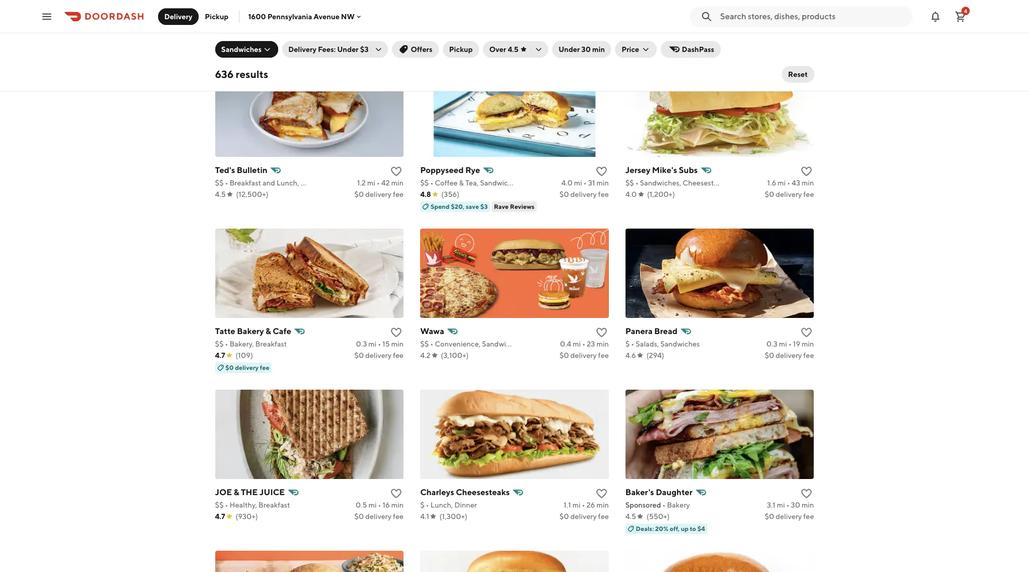 Task type: describe. For each thing, give the bounding box(es) containing it.
$​0 delivery fee for corner bakery cafe
[[765, 29, 815, 37]]

fee for joe & the juice
[[393, 513, 404, 521]]

0 vertical spatial pickup button
[[199, 8, 235, 25]]

1600 pennsylvania avenue nw button
[[248, 12, 363, 21]]

breakfast for &
[[256, 340, 287, 348]]

mi for poppyseed rye
[[574, 179, 583, 187]]

joe
[[215, 488, 232, 498]]

delivery for baker's daughter
[[776, 513, 803, 521]]

2 horizontal spatial $3
[[481, 203, 488, 211]]

• left 42
[[377, 179, 380, 187]]

ted's
[[215, 165, 235, 175]]

43
[[792, 179, 801, 187]]

4.7 for which wich
[[215, 29, 225, 37]]

to
[[690, 525, 697, 533]]

0.3 for cafe
[[767, 18, 778, 26]]

0 vertical spatial cheesesteaks
[[683, 179, 729, 187]]

spend down (352)
[[226, 41, 245, 49]]

$​0 for ted's bulletin
[[355, 190, 364, 199]]

and
[[263, 179, 275, 187]]

(930+)
[[236, 513, 258, 521]]

2 vertical spatial bakery
[[667, 501, 690, 510]]

delivery for ted's bulletin
[[365, 190, 392, 199]]

2 vertical spatial &
[[234, 488, 239, 498]]

• left 23
[[583, 340, 586, 348]]

• left 43
[[788, 179, 791, 187]]

4.3 for 4.3
[[626, 29, 636, 37]]

• up 4.6
[[632, 340, 635, 348]]

deals: 20% off, up to $4
[[636, 525, 706, 533]]

baker's
[[626, 488, 655, 498]]

min for corner bakery cafe
[[802, 18, 815, 26]]

save down deli
[[261, 41, 274, 49]]

panera
[[626, 327, 653, 336]]

4.4
[[421, 29, 431, 37]]

$$ • coffee & tea, sandwiches
[[421, 179, 520, 187]]

delivery for which wich
[[365, 29, 392, 37]]

offers button
[[392, 41, 439, 58]]

delivery for poppyseed rye
[[571, 190, 597, 199]]

delivery for delivery
[[164, 12, 193, 21]]

sandwiches inside "button"
[[221, 45, 262, 54]]

delivery for charleys cheesesteaks
[[571, 513, 597, 521]]

1.6 mi • 43 min
[[768, 179, 815, 187]]

$$ for ted's bulletin
[[215, 179, 224, 187]]

ted's bulletin
[[215, 165, 268, 175]]

open menu image
[[41, 10, 53, 23]]

mi for jersey mike's subs
[[778, 179, 786, 187]]

15
[[383, 340, 390, 348]]

click to add this store to your saved list image for corner bakery cafe
[[801, 4, 814, 16]]

$​0 up under 30 min button
[[560, 29, 569, 37]]

deals:
[[636, 525, 654, 533]]

juice
[[260, 488, 285, 498]]

poppyseed
[[421, 165, 464, 175]]

price
[[622, 45, 640, 54]]

delivery up under 30 min
[[571, 29, 597, 37]]

fees:
[[318, 45, 336, 54]]

• down corner
[[636, 18, 639, 26]]

$25,
[[451, 41, 464, 49]]

23
[[587, 340, 595, 348]]

4.0 for 4.0 mi • 31 min
[[562, 179, 573, 187]]

convenience,
[[435, 340, 481, 348]]

spend $25, save $5
[[431, 41, 488, 49]]

mi for tatte bakery & cafe
[[369, 340, 377, 348]]

pennsylvania
[[268, 12, 312, 21]]

reset button
[[782, 66, 815, 83]]

delivery down (109)
[[235, 364, 259, 372]]

$​0 delivery fee for tatte bakery & cafe
[[355, 352, 404, 360]]

sandwiches right convenience,
[[482, 340, 522, 348]]

min for panera bread
[[802, 340, 815, 348]]

1.2 mi • 42 min
[[357, 179, 404, 187]]

fee for wawa
[[599, 352, 609, 360]]

(550+)
[[647, 513, 670, 521]]

$$ for joe & the juice
[[215, 501, 224, 510]]

$ for charleys
[[421, 501, 425, 510]]

$​0 for corner bakery cafe
[[765, 29, 775, 37]]

$$ for wawa
[[421, 340, 429, 348]]

charleys cheesesteaks
[[421, 488, 510, 498]]

min for ted's bulletin
[[392, 179, 404, 187]]

offers
[[411, 45, 433, 54]]

sandwiches up rave
[[480, 179, 520, 187]]

jersey
[[626, 165, 651, 175]]

the
[[241, 488, 258, 498]]

$$ • sandwiches, deli
[[215, 18, 286, 26]]

$$ for jersey mike's subs
[[626, 179, 635, 187]]

0.5 mi • 16 min
[[356, 501, 404, 510]]

poppyseed rye
[[421, 165, 480, 175]]

mi for ted's bulletin
[[367, 179, 376, 187]]

under 30 min button
[[553, 41, 612, 58]]

mi for wawa
[[573, 340, 581, 348]]

0.3 mi • 15 min
[[356, 340, 404, 348]]

18
[[794, 18, 801, 26]]

• left the 16
[[378, 501, 381, 510]]

fee for poppyseed rye
[[599, 190, 609, 199]]

$$ for poppyseed rye
[[421, 179, 429, 187]]

jersey mike's subs
[[626, 165, 698, 175]]

$​0 delivery fee up under 30 min
[[560, 29, 609, 37]]

min for wawa
[[597, 340, 609, 348]]

$​0 for tatte bakery & cafe
[[355, 352, 364, 360]]

0.5
[[356, 501, 367, 510]]

click to add this store to your saved list image for tatte bakery & cafe
[[390, 327, 403, 339]]

breakfast for cafe
[[666, 18, 698, 26]]

delivery for joe & the juice
[[365, 513, 392, 521]]

4.1
[[421, 513, 429, 521]]

mike's
[[653, 165, 678, 175]]

0.3 mi • 19 min
[[767, 340, 815, 348]]

sandwiches, for wich
[[230, 18, 271, 26]]

(294)
[[647, 352, 665, 360]]

reviews
[[510, 203, 535, 211]]

$​0 delivery fee for ted's bulletin
[[355, 190, 404, 199]]

$$ for corner bakery cafe
[[626, 18, 635, 26]]

dinner
[[455, 501, 477, 510]]

0 vertical spatial cafe
[[683, 4, 702, 14]]

bulletin
[[237, 165, 268, 175]]

20%
[[656, 525, 669, 533]]

• up 4.8
[[431, 179, 434, 187]]

bakery, for corner
[[640, 18, 665, 26]]

26
[[587, 501, 595, 510]]

(1,200+)
[[648, 190, 675, 199]]

dashpass
[[682, 45, 715, 54]]

$​0 delivery fee for jersey mike's subs
[[765, 190, 815, 199]]

• down jersey
[[636, 179, 639, 187]]

1 under from the left
[[337, 45, 359, 54]]

min for which wich
[[392, 18, 404, 26]]

save down tea,
[[466, 203, 479, 211]]

save left $5
[[466, 41, 479, 49]]

corner
[[626, 4, 653, 14]]

$​0 delivery fee for wawa
[[560, 352, 609, 360]]

joe & the juice
[[215, 488, 285, 498]]

fee for baker's daughter
[[804, 513, 815, 521]]

• down ted's
[[225, 179, 228, 187]]

reset
[[789, 70, 808, 79]]

click to add this store to your saved list image for charleys cheesesteaks
[[596, 488, 608, 500]]

bakery, for tatte
[[230, 340, 254, 348]]

bakery for tatte
[[237, 327, 264, 336]]

3.1
[[767, 501, 776, 510]]

spend left $25,
[[431, 41, 450, 49]]

• up (550+)
[[663, 501, 666, 510]]

fee for which wich
[[393, 29, 404, 37]]

fee right $0
[[260, 364, 270, 372]]

19
[[794, 340, 801, 348]]

delivery fees: under $3
[[289, 45, 369, 54]]

• left '15'
[[378, 340, 381, 348]]

which
[[215, 4, 241, 14]]

avenue
[[314, 12, 340, 21]]

0.4 mi • 23 min
[[560, 340, 609, 348]]

tea,
[[466, 179, 479, 187]]

over 4.5
[[490, 45, 519, 54]]

price button
[[616, 41, 657, 58]]

$4
[[698, 525, 706, 533]]

notification bell image
[[930, 10, 942, 23]]

4 button
[[951, 6, 972, 27]]

1 horizontal spatial $3
[[360, 45, 369, 54]]

• left 26
[[582, 501, 585, 510]]

results
[[236, 68, 268, 80]]

0 vertical spatial spend $20, save $3
[[226, 41, 283, 49]]

4.5 inside button
[[508, 45, 519, 54]]

(12,500+)
[[236, 190, 269, 199]]

sandwiches down 'bread'
[[661, 340, 700, 348]]

spend down (356)
[[431, 203, 450, 211]]

• left 19 on the right bottom
[[789, 340, 792, 348]]

(109)
[[236, 352, 253, 360]]

1 horizontal spatial spend $20, save $3
[[431, 203, 488, 211]]

• down tatte
[[225, 340, 228, 348]]

$$ • bakery, breakfast for corner
[[626, 18, 698, 26]]

min for joe & the juice
[[392, 501, 404, 510]]

(34,900+)
[[442, 29, 475, 37]]

corner bakery cafe
[[626, 4, 702, 14]]

nw
[[341, 12, 355, 21]]

0.3 mi • 18 min
[[767, 18, 815, 26]]

breakfast down ted's bulletin
[[230, 179, 261, 187]]

• right the 3.1
[[787, 501, 790, 510]]

fee up under 30 min button
[[599, 29, 609, 37]]

1 vertical spatial 30
[[792, 501, 801, 510]]

Store search: begin typing to search for stores available on DoorDash text field
[[721, 11, 907, 22]]

click to add this store to your saved list image for wawa
[[596, 327, 608, 339]]



Task type: vqa. For each thing, say whether or not it's contained in the screenshot.
1st Helpful button from the bottom
no



Task type: locate. For each thing, give the bounding box(es) containing it.
1 vertical spatial $$ • bakery, breakfast
[[215, 340, 287, 348]]

pickup left wich
[[205, 12, 229, 21]]

4.5 for baker's daughter
[[626, 513, 637, 521]]

4.7 for tatte bakery & cafe
[[215, 352, 225, 360]]

30 left price
[[582, 45, 591, 54]]

0 vertical spatial bakery,
[[640, 18, 665, 26]]

$
[[626, 340, 630, 348], [421, 501, 425, 510]]

rave reviews
[[494, 203, 535, 211]]

$$ down jersey
[[626, 179, 635, 187]]

0 vertical spatial $20,
[[246, 41, 259, 49]]

daughter
[[656, 488, 693, 498]]

min inside button
[[593, 45, 605, 54]]

fee down 3.1 mi • 30 min
[[804, 513, 815, 521]]

4.5
[[508, 45, 519, 54], [215, 190, 226, 199], [626, 513, 637, 521]]

1 vertical spatial bakery,
[[230, 340, 254, 348]]

delivery
[[164, 12, 193, 21], [289, 45, 317, 54]]

0 horizontal spatial $20,
[[246, 41, 259, 49]]

0 horizontal spatial 4.0
[[562, 179, 573, 187]]

1 vertical spatial pickup button
[[443, 41, 479, 58]]

click to add this store to your saved list image up 1.6 mi • 43 min
[[801, 165, 814, 178]]

fee down 1.2 mi • 42 min
[[393, 190, 404, 199]]

pickup button
[[199, 8, 235, 25], [443, 41, 479, 58]]

mi for charleys cheesesteaks
[[573, 501, 581, 510]]

under
[[337, 45, 359, 54], [559, 45, 580, 54]]

0 vertical spatial 4.0
[[562, 179, 573, 187]]

pickup
[[205, 12, 229, 21], [449, 45, 473, 54]]

spend
[[226, 41, 245, 49], [431, 41, 450, 49], [431, 203, 450, 211]]

1 vertical spatial sandwiches,
[[640, 179, 682, 187]]

delivery for jersey mike's subs
[[776, 190, 803, 199]]

lunch,
[[277, 179, 299, 187], [431, 501, 453, 510]]

0 horizontal spatial $$ • bakery, breakfast
[[215, 340, 287, 348]]

delivery down 0.3 mi • 15 min
[[365, 352, 392, 360]]

1 horizontal spatial sandwiches,
[[640, 179, 682, 187]]

sandwiches, up (1,200+)
[[640, 179, 682, 187]]

mi for panera bread
[[780, 340, 788, 348]]

min right 31
[[597, 179, 609, 187]]

1 horizontal spatial pickup button
[[443, 41, 479, 58]]

1 vertical spatial 4.7
[[215, 352, 225, 360]]

min for jersey mike's subs
[[802, 179, 815, 187]]

0 horizontal spatial spend $20, save $3
[[226, 41, 283, 49]]

30 right the 3.1
[[792, 501, 801, 510]]

• left 31
[[584, 179, 587, 187]]

1 4.7 from the top
[[215, 29, 225, 37]]

delivery button
[[158, 8, 199, 25]]

1.2
[[357, 179, 366, 187]]

click to add this store to your saved list image up 0.3 mi • 15 min
[[390, 327, 403, 339]]

coffee
[[435, 179, 458, 187]]

sandwiches button
[[215, 41, 278, 58]]

0 horizontal spatial &
[[234, 488, 239, 498]]

1600 pennsylvania avenue nw
[[248, 12, 355, 21]]

dashpass button
[[662, 41, 721, 58]]

0 horizontal spatial $3
[[275, 41, 283, 49]]

0 horizontal spatial bakery,
[[230, 340, 254, 348]]

sandwiches,
[[230, 18, 271, 26], [640, 179, 682, 187]]

1.6
[[768, 179, 777, 187]]

2 horizontal spatial &
[[459, 179, 464, 187]]

0 vertical spatial &
[[459, 179, 464, 187]]

click to add this store to your saved list image
[[801, 4, 814, 16], [801, 165, 814, 178], [390, 327, 403, 339], [596, 327, 608, 339], [390, 488, 403, 500], [801, 488, 814, 500]]

4.7
[[215, 29, 225, 37], [215, 352, 225, 360], [215, 513, 225, 521]]

breakfast down tatte bakery & cafe
[[256, 340, 287, 348]]

$​0 delivery fee down 4.0 mi • 31 min on the right of the page
[[560, 190, 609, 199]]

breakfast
[[666, 18, 698, 26], [230, 179, 261, 187], [256, 340, 287, 348], [259, 501, 290, 510]]

$$ • bakery, breakfast down tatte bakery & cafe
[[215, 340, 287, 348]]

0 horizontal spatial cafe
[[273, 327, 291, 336]]

4.3 mi • 36 min
[[356, 18, 404, 26]]

(356)
[[442, 190, 460, 199]]

& left tea,
[[459, 179, 464, 187]]

1 vertical spatial lunch,
[[431, 501, 453, 510]]

& up $0 delivery fee
[[266, 327, 271, 336]]

$​0 delivery fee for baker's daughter
[[765, 513, 815, 521]]

1 horizontal spatial pickup
[[449, 45, 473, 54]]

sponsored • bakery
[[626, 501, 690, 510]]

0.3 for &
[[356, 340, 367, 348]]

click to add this store to your saved list image up 0.3 mi • 19 min
[[801, 327, 814, 339]]

1 horizontal spatial 4.3
[[626, 29, 636, 37]]

delivery for tatte bakery & cafe
[[365, 352, 392, 360]]

min right the 16
[[392, 501, 404, 510]]

breakfast down juice
[[259, 501, 290, 510]]

2 vertical spatial 4.7
[[215, 513, 225, 521]]

$$
[[215, 18, 224, 26], [626, 18, 635, 26], [215, 179, 224, 187], [421, 179, 429, 187], [626, 179, 635, 187], [215, 340, 224, 348], [421, 340, 429, 348], [215, 501, 224, 510]]

click to add this store to your saved list image
[[390, 165, 403, 178], [596, 165, 608, 178], [801, 327, 814, 339], [596, 488, 608, 500]]

0 horizontal spatial lunch,
[[277, 179, 299, 187]]

fee for ted's bulletin
[[393, 190, 404, 199]]

delivery down 0.4 mi • 23 min
[[571, 352, 597, 360]]

4.8
[[421, 190, 431, 199]]

3 4.7 from the top
[[215, 513, 225, 521]]

0 vertical spatial sandwiches,
[[230, 18, 271, 26]]

$​0 for charleys cheesesteaks
[[560, 513, 569, 521]]

delivery down 4.3 mi • 36 min
[[365, 29, 392, 37]]

$0
[[226, 364, 234, 372]]

• left 18
[[789, 18, 792, 26]]

fee down store search: begin typing to search for stores available on doordash text field
[[804, 29, 815, 37]]

0 vertical spatial 4.7
[[215, 29, 225, 37]]

$3 down 4.3 mi • 36 min
[[360, 45, 369, 54]]

1 horizontal spatial under
[[559, 45, 580, 54]]

• down the which
[[225, 18, 228, 26]]

bakery for corner
[[655, 4, 682, 14]]

$​0 down "0.3 mi • 18 min"
[[765, 29, 775, 37]]

click to add this store to your saved list image for panera bread
[[801, 327, 814, 339]]

$​0 delivery fee for joe & the juice
[[355, 513, 404, 521]]

baker's daughter
[[626, 488, 693, 498]]

16
[[383, 501, 390, 510]]

click to add this store to your saved list image for baker's daughter
[[801, 488, 814, 500]]

0 vertical spatial 30
[[582, 45, 591, 54]]

under inside button
[[559, 45, 580, 54]]

1 horizontal spatial cafe
[[683, 4, 702, 14]]

42
[[382, 179, 390, 187]]

$$ • healthy, breakfast
[[215, 501, 290, 510]]

bread
[[655, 327, 678, 336]]

fee for panera bread
[[804, 352, 815, 360]]

$3 down deli
[[275, 41, 283, 49]]

1 vertical spatial &
[[266, 327, 271, 336]]

min right the 3.1
[[802, 501, 815, 510]]

1 horizontal spatial 30
[[792, 501, 801, 510]]

4.0
[[562, 179, 573, 187], [626, 190, 637, 199]]

fee for jersey mike's subs
[[804, 190, 815, 199]]

$​0 down the 3.1
[[765, 513, 775, 521]]

• down wawa
[[431, 340, 434, 348]]

$$ down joe
[[215, 501, 224, 510]]

0.4
[[560, 340, 572, 348]]

$$ • bakery, breakfast for tatte
[[215, 340, 287, 348]]

4.2
[[421, 352, 431, 360]]

delivery down '0.5 mi • 16 min'
[[365, 513, 392, 521]]

click to add this store to your saved list image up 0.4 mi • 23 min
[[596, 327, 608, 339]]

click to add this store to your saved list image for jersey mike's subs
[[801, 165, 814, 178]]

1 horizontal spatial &
[[266, 327, 271, 336]]

fee down 0.3 mi • 15 min
[[393, 352, 404, 360]]

1 vertical spatial 4.3
[[626, 29, 636, 37]]

0 horizontal spatial 4.5
[[215, 190, 226, 199]]

$​0 delivery fee down 1.6 mi • 43 min
[[765, 190, 815, 199]]

mi for which wich
[[367, 18, 376, 26]]

$$ for tatte bakery & cafe
[[215, 340, 224, 348]]

spend $20, save $3 down (356)
[[431, 203, 488, 211]]

0 vertical spatial bakery
[[655, 4, 682, 14]]

deli
[[272, 18, 286, 26]]

• left 36
[[377, 18, 380, 26]]

• down joe
[[225, 501, 228, 510]]

$​0 for poppyseed rye
[[560, 190, 569, 199]]

0 horizontal spatial cheesesteaks
[[456, 488, 510, 498]]

$​0 for panera bread
[[765, 352, 775, 360]]

0 vertical spatial lunch,
[[277, 179, 299, 187]]

0 vertical spatial $
[[626, 340, 630, 348]]

panera bread
[[626, 327, 678, 336]]

0 vertical spatial 4.5
[[508, 45, 519, 54]]

lunch, down charleys
[[431, 501, 453, 510]]

0 vertical spatial pickup
[[205, 12, 229, 21]]

fee for corner bakery cafe
[[804, 29, 815, 37]]

0 horizontal spatial under
[[337, 45, 359, 54]]

click to add this store to your saved list image up 1.2 mi • 42 min
[[390, 165, 403, 178]]

delivery for delivery fees: under $3
[[289, 45, 317, 54]]

$​0 delivery fee for poppyseed rye
[[560, 190, 609, 199]]

2 4.7 from the top
[[215, 352, 225, 360]]

$3
[[275, 41, 283, 49], [360, 45, 369, 54], [481, 203, 488, 211]]

min
[[392, 18, 404, 26], [802, 18, 815, 26], [593, 45, 605, 54], [392, 179, 404, 187], [597, 179, 609, 187], [802, 179, 815, 187], [392, 340, 404, 348], [597, 340, 609, 348], [802, 340, 815, 348], [392, 501, 404, 510], [597, 501, 609, 510], [802, 501, 815, 510]]

& left the
[[234, 488, 239, 498]]

tatte
[[215, 327, 235, 336]]

1 horizontal spatial lunch,
[[431, 501, 453, 510]]

fee for tatte bakery & cafe
[[393, 352, 404, 360]]

1 horizontal spatial 4.0
[[626, 190, 637, 199]]

healthy,
[[230, 501, 257, 510]]

1600
[[248, 12, 266, 21]]

$​0 delivery fee for panera bread
[[765, 352, 815, 360]]

min for tatte bakery & cafe
[[392, 340, 404, 348]]

4.5 down ted's
[[215, 190, 226, 199]]

0 horizontal spatial pickup button
[[199, 8, 235, 25]]

$$ down corner
[[626, 18, 635, 26]]

1.1
[[564, 501, 571, 510]]

1 vertical spatial $20,
[[451, 203, 465, 211]]

mi left 31
[[574, 179, 583, 187]]

0 horizontal spatial sandwiches,
[[230, 18, 271, 26]]

0 vertical spatial delivery
[[164, 12, 193, 21]]

pickup button down (34,900+)
[[443, 41, 479, 58]]

•
[[225, 18, 228, 26], [377, 18, 380, 26], [636, 18, 639, 26], [789, 18, 792, 26], [225, 179, 228, 187], [377, 179, 380, 187], [431, 179, 434, 187], [584, 179, 587, 187], [636, 179, 639, 187], [788, 179, 791, 187], [225, 340, 228, 348], [378, 340, 381, 348], [431, 340, 434, 348], [583, 340, 586, 348], [632, 340, 635, 348], [789, 340, 792, 348], [225, 501, 228, 510], [378, 501, 381, 510], [426, 501, 429, 510], [582, 501, 585, 510], [663, 501, 666, 510], [787, 501, 790, 510]]

$ for panera
[[626, 340, 630, 348]]

1 vertical spatial cheesesteaks
[[456, 488, 510, 498]]

min right 43
[[802, 179, 815, 187]]

click to add this store to your saved list image up "0.3 mi • 18 min"
[[801, 4, 814, 16]]

fee down 0.3 mi • 19 min
[[804, 352, 815, 360]]

4.3 up price
[[626, 29, 636, 37]]

$3 left rave
[[481, 203, 488, 211]]

fee
[[393, 29, 404, 37], [599, 29, 609, 37], [804, 29, 815, 37], [393, 190, 404, 199], [599, 190, 609, 199], [804, 190, 815, 199], [393, 352, 404, 360], [599, 352, 609, 360], [804, 352, 815, 360], [260, 364, 270, 372], [393, 513, 404, 521], [599, 513, 609, 521], [804, 513, 815, 521]]

click to add this store to your saved list image up 3.1 mi • 30 min
[[801, 488, 814, 500]]

lunch, right and
[[277, 179, 299, 187]]

1 horizontal spatial cheesesteaks
[[683, 179, 729, 187]]

(3,100+)
[[441, 352, 469, 360]]

1 horizontal spatial $
[[626, 340, 630, 348]]

delivery down 0.3 mi • 19 min
[[776, 352, 803, 360]]

$ • salads, sandwiches
[[626, 340, 700, 348]]

1 vertical spatial cafe
[[273, 327, 291, 336]]

spend $20, save $3
[[226, 41, 283, 49], [431, 203, 488, 211]]

mi for baker's daughter
[[777, 501, 786, 510]]

36
[[382, 18, 390, 26]]

0 horizontal spatial 30
[[582, 45, 591, 54]]

mi left '15'
[[369, 340, 377, 348]]

spend $20, save $3 down (352)
[[226, 41, 283, 49]]

1 horizontal spatial 4.5
[[508, 45, 519, 54]]

$​0 delivery fee down 1.2 mi • 42 min
[[355, 190, 404, 199]]

(680+)
[[647, 29, 669, 37]]

1.1 mi • 26 min
[[564, 501, 609, 510]]

0.3
[[767, 18, 778, 26], [356, 340, 367, 348], [767, 340, 778, 348]]

4.0 left 31
[[562, 179, 573, 187]]

$​0
[[355, 29, 364, 37], [560, 29, 569, 37], [765, 29, 775, 37], [355, 190, 364, 199], [560, 190, 569, 199], [765, 190, 775, 199], [355, 352, 364, 360], [560, 352, 569, 360], [765, 352, 775, 360], [355, 513, 364, 521], [560, 513, 569, 521], [765, 513, 775, 521]]

• up the 4.1
[[426, 501, 429, 510]]

0.3 left '15'
[[356, 340, 367, 348]]

bakery, up (109)
[[230, 340, 254, 348]]

4.0 for 4.0
[[626, 190, 637, 199]]

$$ down the which
[[215, 18, 224, 26]]

mi for joe & the juice
[[369, 501, 377, 510]]

delivery for panera bread
[[776, 352, 803, 360]]

$​0 down nw
[[355, 29, 364, 37]]

1 vertical spatial spend $20, save $3
[[431, 203, 488, 211]]

$​0 delivery fee
[[355, 29, 404, 37], [560, 29, 609, 37], [765, 29, 815, 37], [355, 190, 404, 199], [560, 190, 609, 199], [765, 190, 815, 199], [355, 352, 404, 360], [560, 352, 609, 360], [765, 352, 815, 360], [355, 513, 404, 521], [560, 513, 609, 521], [765, 513, 815, 521]]

delivery for wawa
[[571, 352, 597, 360]]

rye
[[466, 165, 480, 175]]

click to add this store to your saved list image for poppyseed rye
[[596, 165, 608, 178]]

click to add this store to your saved list image for joe & the juice
[[390, 488, 403, 500]]

fee for charleys cheesesteaks
[[599, 513, 609, 521]]

mi
[[367, 18, 376, 26], [780, 18, 788, 26], [367, 179, 376, 187], [574, 179, 583, 187], [778, 179, 786, 187], [369, 340, 377, 348], [573, 340, 581, 348], [780, 340, 788, 348], [369, 501, 377, 510], [573, 501, 581, 510], [777, 501, 786, 510]]

2 horizontal spatial 4.5
[[626, 513, 637, 521]]

1 vertical spatial pickup
[[449, 45, 473, 54]]

1 vertical spatial 4.0
[[626, 190, 637, 199]]

min for poppyseed rye
[[597, 179, 609, 187]]

1 vertical spatial bakery
[[237, 327, 264, 336]]

$$ up 4.8
[[421, 179, 429, 187]]

4
[[965, 8, 968, 14]]

$​0 for baker's daughter
[[765, 513, 775, 521]]

bakery
[[655, 4, 682, 14], [237, 327, 264, 336], [667, 501, 690, 510]]

0.3 left 19 on the right bottom
[[767, 340, 778, 348]]

bakery up (680+)
[[655, 4, 682, 14]]

4.7 left (109)
[[215, 352, 225, 360]]

min for charleys cheesesteaks
[[597, 501, 609, 510]]

$​0 delivery fee for which wich
[[355, 29, 404, 37]]

1 vertical spatial delivery
[[289, 45, 317, 54]]

save
[[261, 41, 274, 49], [466, 41, 479, 49], [466, 203, 479, 211]]

1 vertical spatial $
[[421, 501, 425, 510]]

1 horizontal spatial delivery
[[289, 45, 317, 54]]

mi right the 3.1
[[777, 501, 786, 510]]

1 vertical spatial 4.5
[[215, 190, 226, 199]]

(1,300+)
[[440, 513, 468, 521]]

$​0 delivery fee down "0.3 mi • 18 min"
[[765, 29, 815, 37]]

bakery down daughter
[[667, 501, 690, 510]]

1 items, open order cart image
[[955, 10, 967, 23]]

4.6
[[626, 352, 636, 360]]

delivery down 1.2 mi • 42 min
[[365, 190, 392, 199]]

$​0 down the 0.4
[[560, 352, 569, 360]]

4.3 for 4.3 mi • 36 min
[[356, 18, 366, 26]]

fee down 0.4 mi • 23 min
[[599, 352, 609, 360]]

1 horizontal spatial $20,
[[451, 203, 465, 211]]

subs
[[679, 165, 698, 175]]

2 vertical spatial 4.5
[[626, 513, 637, 521]]

sponsored
[[626, 501, 661, 510]]

delivery down 3.1 mi • 30 min
[[776, 513, 803, 521]]

off,
[[670, 525, 680, 533]]

cafe
[[683, 4, 702, 14], [273, 327, 291, 336]]

2 under from the left
[[559, 45, 580, 54]]

sandwiches, up (352)
[[230, 18, 271, 26]]

salads
[[301, 179, 322, 187]]

$​0 delivery fee down 1.1 mi • 26 min
[[560, 513, 609, 521]]

$$ up 4.2
[[421, 340, 429, 348]]

salads,
[[636, 340, 659, 348]]

min right 19 on the right bottom
[[802, 340, 815, 348]]

cheesesteaks up 'dinner'
[[456, 488, 510, 498]]

4.7 for joe & the juice
[[215, 513, 225, 521]]

$​0 for jersey mike's subs
[[765, 190, 775, 199]]

tatte bakery & cafe
[[215, 327, 291, 336]]

0 horizontal spatial delivery
[[164, 12, 193, 21]]

$​0 down 0.3 mi • 15 min
[[355, 352, 364, 360]]

$​0 delivery fee for charleys cheesesteaks
[[560, 513, 609, 521]]

charleys
[[421, 488, 455, 498]]

delivery for corner bakery cafe
[[776, 29, 803, 37]]

0 horizontal spatial pickup
[[205, 12, 229, 21]]

636
[[215, 68, 234, 80]]

0 horizontal spatial 4.3
[[356, 18, 366, 26]]

$20,
[[246, 41, 259, 49], [451, 203, 465, 211]]

$​0 for joe & the juice
[[355, 513, 364, 521]]

sandwiches, for mike's
[[640, 179, 682, 187]]

$$ • breakfast and lunch, salads
[[215, 179, 322, 187]]

0 vertical spatial $$ • bakery, breakfast
[[626, 18, 698, 26]]

0 vertical spatial 4.3
[[356, 18, 366, 26]]

$​0 down 4.0 mi • 31 min on the right of the page
[[560, 190, 569, 199]]

1 horizontal spatial bakery,
[[640, 18, 665, 26]]

$​0 down 1.2 at top left
[[355, 190, 364, 199]]

delivery down 1.6 mi • 43 min
[[776, 190, 803, 199]]

cheesesteaks down subs at right
[[683, 179, 729, 187]]

fee down 4.0 mi • 31 min on the right of the page
[[599, 190, 609, 199]]

mi right 1.1
[[573, 501, 581, 510]]

over
[[490, 45, 507, 54]]

$​0 delivery fee down 0.3 mi • 19 min
[[765, 352, 815, 360]]

$​0 for which wich
[[355, 29, 364, 37]]

$ • lunch, dinner
[[421, 501, 477, 510]]

which wich
[[215, 4, 263, 14]]

0 horizontal spatial $
[[421, 501, 425, 510]]

4.5 for ted's bulletin
[[215, 190, 226, 199]]

delivery inside button
[[164, 12, 193, 21]]

mi for corner bakery cafe
[[780, 18, 788, 26]]

$​0 for wawa
[[560, 352, 569, 360]]

min for baker's daughter
[[802, 501, 815, 510]]

1 horizontal spatial $$ • bakery, breakfast
[[626, 18, 698, 26]]

30 inside button
[[582, 45, 591, 54]]



